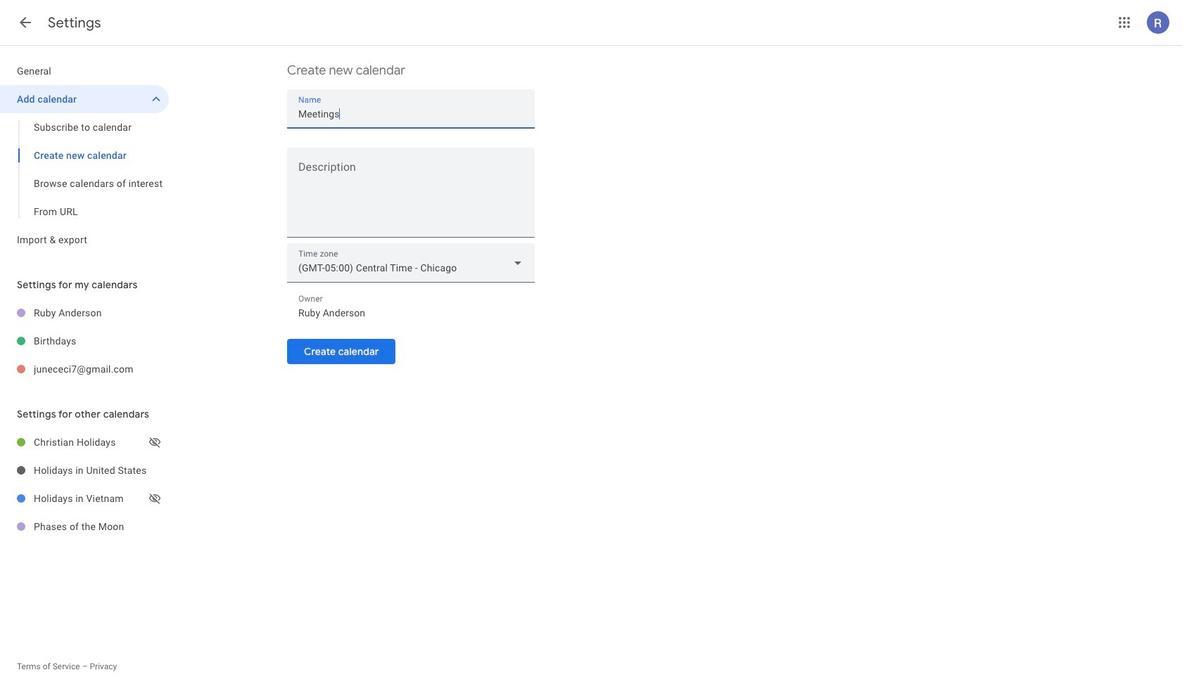 Task type: locate. For each thing, give the bounding box(es) containing it.
0 vertical spatial tree
[[0, 57, 169, 254]]

1 tree from the top
[[0, 57, 169, 254]]

heading
[[48, 14, 101, 32]]

None text field
[[287, 164, 535, 232]]

2 vertical spatial tree
[[0, 429, 169, 541]]

birthdays tree item
[[0, 327, 169, 355]]

3 tree from the top
[[0, 429, 169, 541]]

ruby anderson tree item
[[0, 299, 169, 327]]

group
[[0, 113, 169, 226]]

None text field
[[298, 104, 524, 124], [298, 303, 524, 323], [298, 104, 524, 124], [298, 303, 524, 323]]

1 vertical spatial tree
[[0, 299, 169, 384]]

phases of the moon tree item
[[0, 513, 169, 541]]

tree
[[0, 57, 169, 254], [0, 299, 169, 384], [0, 429, 169, 541]]



Task type: vqa. For each thing, say whether or not it's contained in the screenshot.
tab list to the right
no



Task type: describe. For each thing, give the bounding box(es) containing it.
add calendar tree item
[[0, 85, 169, 113]]

2 tree from the top
[[0, 299, 169, 384]]

holidays in vietnam tree item
[[0, 485, 169, 513]]

holidays in united states tree item
[[0, 457, 169, 485]]

junececi7@gmail.com tree item
[[0, 355, 169, 384]]

christian holidays tree item
[[0, 429, 169, 457]]

go back image
[[17, 14, 34, 31]]



